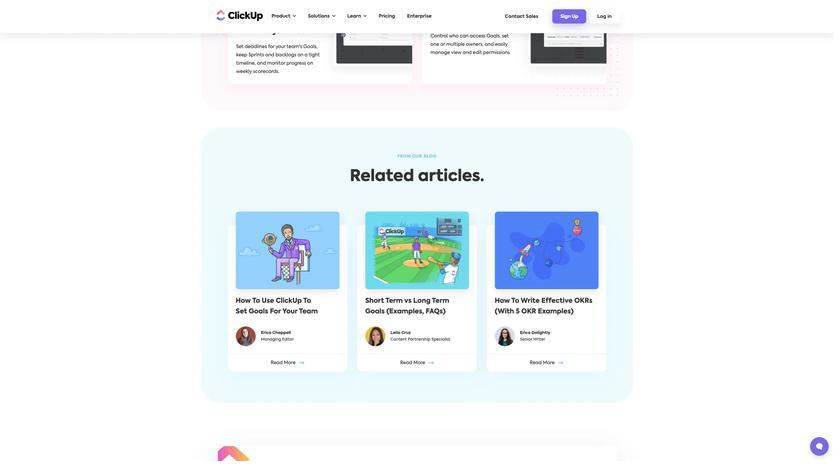 Task type: locate. For each thing, give the bounding box(es) containing it.
to up team
[[303, 298, 311, 305]]

to inside how to write effective okrs (with 5 okr examples)
[[511, 298, 519, 305]]

0 vertical spatial on
[[283, 0, 294, 3]]

progress
[[286, 61, 306, 66]]

erica inside erica golightly senior writer
[[520, 332, 531, 336]]

read down the managing
[[271, 361, 283, 366]]

0 horizontal spatial goals,
[[303, 45, 318, 49]]

how inside how to write effective okrs (with 5 okr examples)
[[495, 298, 510, 305]]

0 horizontal spatial to
[[252, 298, 260, 305]]

on down tight
[[307, 61, 313, 66]]

0 vertical spatial goals,
[[487, 34, 501, 39]]

set inside set deadlines for your team's goals, keep sprints and backlogs on a tight timeline, and monitor progress on weekly scorecards.
[[236, 45, 243, 49]]

more down editor
[[284, 361, 296, 366]]

1 horizontal spatial goals,
[[487, 34, 501, 39]]

term
[[386, 298, 403, 305], [432, 298, 449, 305]]

read for faqs)
[[400, 361, 412, 366]]

more down writer
[[543, 361, 555, 366]]

0 horizontal spatial term
[[386, 298, 403, 305]]

log in link
[[589, 9, 620, 24]]

read down content
[[400, 361, 412, 366]]

1 read from the left
[[271, 361, 283, 366]]

1 horizontal spatial goals
[[365, 309, 385, 316]]

learn button
[[344, 10, 370, 23]]

1 how from the left
[[236, 298, 251, 305]]

access
[[470, 34, 485, 39]]

manage
[[430, 51, 450, 55]]

1 read more from the left
[[271, 361, 296, 366]]

1 horizontal spatial read more
[[400, 361, 425, 366]]

read more link for faqs)
[[357, 354, 477, 372]]

how inside how to use clickup to set goals for your team
[[236, 298, 251, 305]]

0 horizontal spatial more
[[284, 361, 296, 366]]

enterprise
[[407, 14, 432, 19]]

0 vertical spatial set
[[236, 45, 243, 49]]

1 erica from the left
[[261, 332, 272, 336]]

read more down partnership on the bottom of page
[[400, 361, 425, 366]]

2 horizontal spatial read more link
[[487, 354, 607, 372]]

2 horizontal spatial to
[[511, 298, 519, 305]]

3 more from the left
[[543, 361, 555, 366]]

okrs
[[574, 298, 593, 305]]

erica chappell.png image
[[236, 327, 256, 347]]

your right for
[[276, 45, 285, 49]]

goals
[[249, 309, 268, 316], [365, 309, 385, 316]]

read more link
[[228, 354, 347, 372], [357, 354, 477, 372], [487, 354, 607, 372]]

2 read more from the left
[[400, 361, 425, 366]]

0 horizontal spatial goals
[[249, 309, 268, 316]]

clickup
[[276, 298, 302, 305]]

1 goals from the left
[[249, 309, 268, 316]]

erica for for
[[261, 332, 272, 336]]

2 how from the left
[[495, 298, 510, 305]]

leila cruz.jpg image
[[365, 327, 385, 347]]

3 read more link from the left
[[487, 354, 607, 372]]

2 more from the left
[[413, 361, 425, 366]]

how
[[236, 298, 251, 305], [495, 298, 510, 305]]

product
[[272, 14, 290, 19]]

1 horizontal spatial on
[[297, 53, 303, 58]]

effective
[[541, 298, 573, 305]]

related
[[350, 169, 414, 185]]

edit
[[473, 51, 482, 55]]

2 horizontal spatial read
[[530, 361, 542, 366]]

sprints
[[248, 53, 264, 58]]

erica inside erica chappell managing editor
[[261, 332, 272, 336]]

owners,
[[466, 42, 484, 47]]

contact sales button
[[502, 11, 542, 22]]

reach
[[263, 16, 286, 24]]

your down to
[[288, 16, 306, 24]]

read more link down writer
[[487, 354, 607, 372]]

stay
[[263, 0, 281, 3]]

pricing link
[[376, 10, 399, 23]]

2 read more link from the left
[[357, 354, 477, 372]]

learn
[[347, 14, 361, 19]]

blog
[[424, 155, 437, 159]]

more for faqs)
[[413, 361, 425, 366]]

0 horizontal spatial your
[[276, 45, 285, 49]]

1 vertical spatial set
[[236, 309, 247, 316]]

set
[[236, 45, 243, 49], [236, 309, 247, 316]]

5
[[516, 309, 520, 316]]

to
[[252, 298, 260, 305], [303, 298, 311, 305], [511, 298, 519, 305]]

2 horizontal spatial read more
[[530, 361, 555, 366]]

how left use
[[236, 298, 251, 305]]

more
[[284, 361, 296, 366], [413, 361, 425, 366], [543, 361, 555, 366]]

goals, up easily
[[487, 34, 501, 39]]

goals, up tight
[[303, 45, 318, 49]]

solutions
[[308, 14, 330, 19]]

set up erica chappell.png image
[[236, 309, 247, 316]]

chappell
[[272, 332, 291, 336]]

professional goals.png image
[[236, 212, 339, 290]]

1 vertical spatial your
[[276, 45, 285, 49]]

3 to from the left
[[511, 298, 519, 305]]

who
[[449, 34, 459, 39]]

schedule
[[263, 6, 299, 14]]

to up 5
[[511, 298, 519, 305]]

1 horizontal spatial your
[[288, 16, 306, 24]]

and left edit
[[463, 51, 472, 55]]

read more link down editor
[[228, 354, 347, 372]]

1 horizontal spatial how
[[495, 298, 510, 305]]

to for (with
[[511, 298, 519, 305]]

goals inside how to use clickup to set goals for your team
[[249, 309, 268, 316]]

2 read from the left
[[400, 361, 412, 366]]

specialist
[[432, 338, 450, 342]]

long
[[413, 298, 431, 305]]

more for okr
[[543, 361, 555, 366]]

read more down editor
[[271, 361, 296, 366]]

to
[[301, 6, 310, 14]]

pricing
[[379, 14, 395, 19]]

timeline,
[[236, 61, 256, 66]]

more down partnership on the bottom of page
[[413, 361, 425, 366]]

read for for
[[271, 361, 283, 366]]

erica
[[261, 332, 272, 336], [520, 332, 531, 336]]

read more link for okr
[[487, 354, 607, 372]]

set inside how to use clickup to set goals for your team
[[236, 309, 247, 316]]

set
[[502, 34, 509, 39]]

read more link for for
[[228, 354, 347, 372]]

read more down writer
[[530, 361, 555, 366]]

your
[[288, 16, 306, 24], [276, 45, 285, 49]]

1 to from the left
[[252, 298, 260, 305]]

1 horizontal spatial more
[[413, 361, 425, 366]]

1 vertical spatial on
[[297, 53, 303, 58]]

0 horizontal spatial read more
[[271, 361, 296, 366]]

term up faqs)
[[432, 298, 449, 305]]

2 erica from the left
[[520, 332, 531, 336]]

2 horizontal spatial more
[[543, 361, 555, 366]]

3 read from the left
[[530, 361, 542, 366]]

1 vertical spatial goals,
[[303, 45, 318, 49]]

0 horizontal spatial on
[[283, 0, 294, 3]]

cruz
[[401, 332, 411, 336]]

1 more from the left
[[284, 361, 296, 366]]

1 horizontal spatial read more link
[[357, 354, 477, 372]]

read more link down partnership on the bottom of page
[[357, 354, 477, 372]]

erica up the managing
[[261, 332, 272, 336]]

2 horizontal spatial on
[[307, 61, 313, 66]]

0 vertical spatial your
[[288, 16, 306, 24]]

and down for
[[265, 53, 274, 58]]

term left 'vs'
[[386, 298, 403, 305]]

2 goals from the left
[[365, 309, 385, 316]]

on up 'schedule'
[[283, 0, 294, 3]]

0 horizontal spatial how
[[236, 298, 251, 305]]

from our blog
[[398, 155, 437, 159]]

more for for
[[284, 361, 296, 366]]

log
[[597, 14, 606, 19]]

set up keep
[[236, 45, 243, 49]]

product button
[[268, 10, 299, 23]]

1 horizontal spatial to
[[303, 298, 311, 305]]

how up (with
[[495, 298, 510, 305]]

goals down use
[[249, 309, 268, 316]]

objectives.
[[263, 27, 307, 35]]

stay on schedule to reach your objectives.
[[263, 0, 310, 35]]

on left a
[[297, 53, 303, 58]]

sign up button
[[553, 9, 586, 24]]

use
[[262, 298, 274, 305]]

schedule.png image
[[334, 3, 426, 66]]

read more
[[271, 361, 296, 366], [400, 361, 425, 366], [530, 361, 555, 366]]

to left use
[[252, 298, 260, 305]]

goals, inside set deadlines for your team's goals, keep sprints and backlogs on a tight timeline, and monitor progress on weekly scorecards.
[[303, 45, 318, 49]]

or
[[440, 42, 445, 47]]

1 horizontal spatial erica
[[520, 332, 531, 336]]

0 horizontal spatial read more link
[[228, 354, 347, 372]]

and
[[485, 42, 494, 47], [463, 51, 472, 55], [265, 53, 274, 58], [257, 61, 266, 66]]

0 horizontal spatial erica
[[261, 332, 272, 336]]

1 read more link from the left
[[228, 354, 347, 372]]

1 horizontal spatial term
[[432, 298, 449, 305]]

on inside stay on schedule to reach your objectives.
[[283, 0, 294, 3]]

goals down short
[[365, 309, 385, 316]]

your inside set deadlines for your team's goals, keep sprints and backlogs on a tight timeline, and monitor progress on weekly scorecards.
[[276, 45, 285, 49]]

leila
[[391, 332, 400, 336]]

3 read more from the left
[[530, 361, 555, 366]]

1 horizontal spatial read
[[400, 361, 412, 366]]

read down writer
[[530, 361, 542, 366]]

0 horizontal spatial read
[[271, 361, 283, 366]]

editor
[[282, 338, 294, 342]]

how to use clickup to set goals for your team
[[236, 298, 318, 316]]

erica up senior
[[520, 332, 531, 336]]



Task type: describe. For each thing, give the bounding box(es) containing it.
one
[[430, 42, 439, 47]]

read more for for
[[271, 361, 296, 366]]

golightly
[[532, 332, 550, 336]]

tight
[[309, 53, 320, 58]]

(with
[[495, 309, 514, 316]]

your inside stay on schedule to reach your objectives.
[[288, 16, 306, 24]]

multiple
[[446, 42, 465, 47]]

view
[[451, 51, 461, 55]]

1 term from the left
[[386, 298, 403, 305]]

contact
[[505, 14, 525, 19]]

contact sales
[[505, 14, 538, 19]]

enterprise link
[[404, 10, 435, 23]]

short term vs long term goals (examples, faqs)
[[365, 298, 449, 316]]

erica for okr
[[520, 332, 531, 336]]

up
[[572, 14, 578, 19]]

permissions
[[483, 51, 510, 55]]

can
[[460, 34, 469, 39]]

vs
[[404, 298, 412, 305]]

related articles.
[[350, 169, 484, 185]]

a
[[304, 53, 308, 58]]

read for okr
[[530, 361, 542, 366]]

write
[[521, 298, 540, 305]]

set deadlines for your team's goals, keep sprints and backlogs on a tight timeline, and monitor progress on weekly scorecards.
[[236, 45, 320, 74]]

faqs)
[[426, 309, 446, 316]]

leila cruz content partnership specialist
[[391, 332, 450, 342]]

and up permissions
[[485, 42, 494, 47]]

sales
[[526, 14, 538, 19]]

scorecards.
[[253, 69, 279, 74]]

from
[[398, 155, 411, 159]]

keep
[[236, 53, 247, 58]]

how for how to use clickup to set goals for your team
[[236, 298, 251, 305]]

and up scorecards. in the left top of the page
[[257, 61, 266, 66]]

2 to from the left
[[303, 298, 311, 305]]

sign up
[[561, 14, 578, 19]]

(examples,
[[386, 309, 424, 316]]

for
[[270, 309, 281, 316]]

articles.
[[418, 169, 484, 185]]

writer
[[533, 338, 545, 342]]

2 term from the left
[[432, 298, 449, 305]]

short
[[365, 298, 384, 305]]

in
[[608, 14, 612, 19]]

sign
[[561, 14, 571, 19]]

managing
[[261, 338, 281, 342]]

monitor
[[267, 61, 285, 66]]

erica chappell managing editor
[[261, 332, 294, 342]]

read more for okr
[[530, 361, 555, 366]]

easily
[[495, 42, 508, 47]]

long term vs short term goals.png image
[[365, 212, 469, 290]]

content
[[391, 338, 407, 342]]

deadlines
[[245, 45, 267, 49]]

goals, inside control who can access goals, set one or multiple owners, and easily manage view and edit permissions
[[487, 34, 501, 39]]

2 vertical spatial on
[[307, 61, 313, 66]]

log in
[[597, 14, 612, 19]]

goals inside short term vs long term goals (examples, faqs)
[[365, 309, 385, 316]]

solutions button
[[305, 10, 339, 23]]

to for set
[[252, 298, 260, 305]]

for
[[268, 45, 274, 49]]

how to write effective okrs (with 5 okr examples)
[[495, 298, 593, 316]]

okr examples.png image
[[495, 212, 599, 290]]

backlogs
[[275, 53, 296, 58]]

partnership
[[408, 338, 431, 342]]

sharing.png image
[[528, 3, 620, 67]]

team's
[[287, 45, 302, 49]]

how for how to write effective okrs (with 5 okr examples)
[[495, 298, 510, 305]]

clickup image
[[214, 9, 263, 21]]

our
[[412, 155, 422, 159]]

examples)
[[538, 309, 574, 316]]

control
[[430, 34, 448, 39]]

weekly
[[236, 69, 252, 74]]

senior
[[520, 338, 532, 342]]

erica golightly senior writer
[[520, 332, 550, 342]]

read more for faqs)
[[400, 361, 425, 366]]

erica golightly.png image
[[495, 327, 515, 347]]

control who can access goals, set one or multiple owners, and easily manage view and edit permissions
[[430, 34, 510, 55]]

your
[[282, 309, 298, 316]]

team
[[299, 309, 318, 316]]

okr
[[521, 309, 536, 316]]



Task type: vqa. For each thing, say whether or not it's contained in the screenshot.


